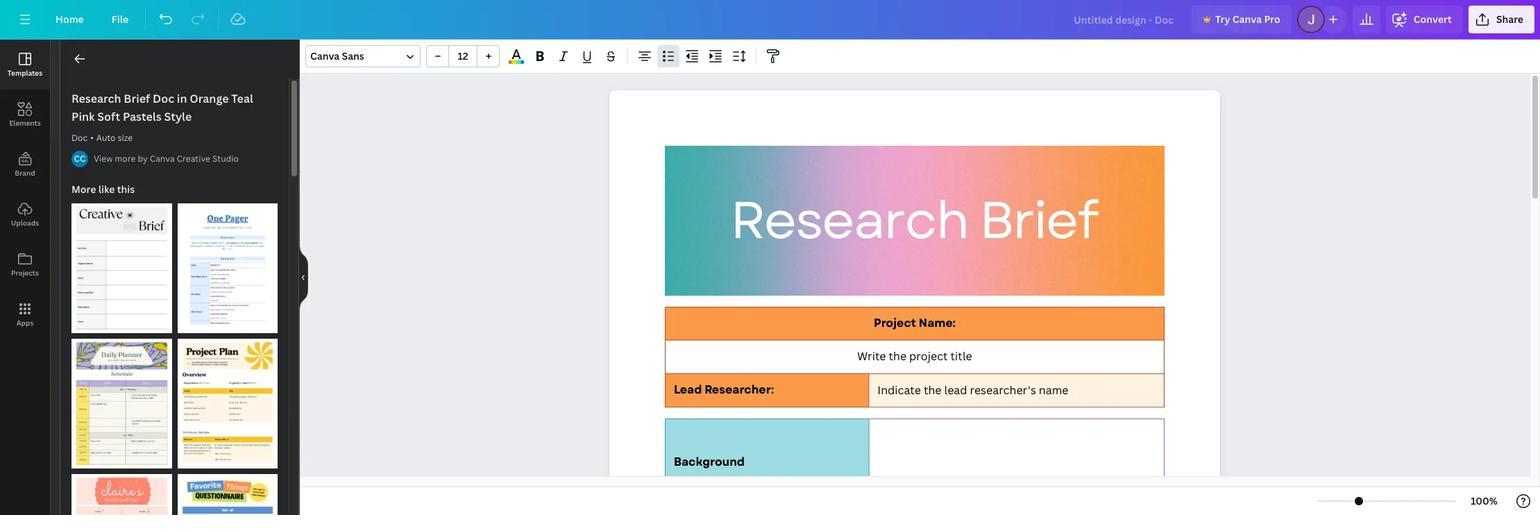 Task type: vqa. For each thing, say whether or not it's contained in the screenshot.
"Creative"
yes



Task type: locate. For each thing, give the bounding box(es) containing it.
favorite things questionnaire doc in blue orange green playful style group
[[177, 466, 278, 515]]

view more by canva creative studio button
[[94, 152, 239, 166]]

auto
[[96, 132, 116, 144]]

doc up the canva creative studio element
[[72, 132, 88, 144]]

– – number field
[[453, 49, 473, 62]]

project plan professional doc in yellow black friendly corporate style group
[[177, 331, 278, 469]]

research brief doc in orange teal pink soft pastels style
[[72, 91, 253, 124]]

1 vertical spatial doc
[[72, 132, 88, 144]]

elements button
[[0, 90, 50, 140]]

0 horizontal spatial research
[[72, 91, 121, 106]]

monthly meal planner doc in coral white cute style image
[[72, 474, 172, 515]]

canva inside canva sans dropdown button
[[310, 49, 340, 62]]

2 vertical spatial canva
[[150, 153, 175, 165]]

apps
[[16, 318, 34, 328]]

teal
[[231, 91, 253, 106]]

research inside the research brief text field
[[731, 183, 969, 258]]

research for research brief
[[731, 183, 969, 258]]

convert button
[[1387, 6, 1464, 33]]

projects button
[[0, 240, 50, 290]]

style
[[164, 109, 192, 124]]

uploads button
[[0, 190, 50, 240]]

2 horizontal spatial canva
[[1233, 12, 1262, 26]]

canva right try
[[1233, 12, 1262, 26]]

apps button
[[0, 290, 50, 340]]

brief inside text field
[[980, 183, 1098, 258]]

brief
[[124, 91, 150, 106], [980, 183, 1098, 258]]

brief for research brief doc in orange teal pink soft pastels style
[[124, 91, 150, 106]]

canva right by
[[150, 153, 175, 165]]

creative
[[177, 153, 210, 165]]

1 horizontal spatial brief
[[980, 183, 1098, 258]]

group
[[426, 45, 500, 67]]

pink
[[72, 109, 95, 124]]

100% button
[[1462, 490, 1508, 512]]

one pager doc in black and white blue light blue classic professional style group
[[177, 195, 278, 333]]

0 vertical spatial canva
[[1233, 12, 1262, 26]]

doc left in
[[153, 91, 174, 106]]

canva left sans
[[310, 49, 340, 62]]

1 vertical spatial brief
[[980, 183, 1098, 258]]

brand
[[15, 168, 35, 178]]

0 horizontal spatial canva
[[150, 153, 175, 165]]

by
[[138, 153, 148, 165]]

research inside research brief doc in orange teal pink soft pastels style
[[72, 91, 121, 106]]

file
[[112, 12, 129, 26]]

this
[[117, 183, 135, 196]]

0 horizontal spatial brief
[[124, 91, 150, 106]]

view
[[94, 153, 113, 165]]

side panel tab list
[[0, 40, 50, 340]]

0 horizontal spatial doc
[[72, 132, 88, 144]]

1 horizontal spatial canva
[[310, 49, 340, 62]]

project plan professional doc in yellow black friendly corporate style image
[[177, 339, 278, 469]]

brief inside research brief doc in orange teal pink soft pastels style
[[124, 91, 150, 106]]

0 vertical spatial research
[[72, 91, 121, 106]]

convert
[[1414, 12, 1453, 26]]

canva creative studio image
[[72, 151, 88, 167]]

creative brief doc in black and white grey editorial style group
[[72, 195, 172, 333]]

research
[[72, 91, 121, 106], [731, 183, 969, 258]]

more
[[115, 153, 136, 165]]

doc
[[153, 91, 174, 106], [72, 132, 88, 144]]

Design title text field
[[1063, 6, 1187, 33]]

1 vertical spatial research
[[731, 183, 969, 258]]

main menu bar
[[0, 0, 1541, 40]]

1 horizontal spatial doc
[[153, 91, 174, 106]]

canva
[[1233, 12, 1262, 26], [310, 49, 340, 62], [150, 153, 175, 165]]

favorite things questionnaire doc in blue orange green playful style image
[[177, 474, 278, 515]]

1 vertical spatial canva
[[310, 49, 340, 62]]

1 horizontal spatial research
[[731, 183, 969, 258]]

monthly meal planner doc in coral white cute style group
[[72, 466, 172, 515]]

research brief
[[731, 183, 1098, 258]]

brand button
[[0, 140, 50, 190]]

0 vertical spatial brief
[[124, 91, 150, 106]]

0 vertical spatial doc
[[153, 91, 174, 106]]

color range image
[[509, 61, 524, 64]]



Task type: describe. For each thing, give the bounding box(es) containing it.
home
[[56, 12, 84, 26]]

home link
[[44, 6, 95, 33]]

hide image
[[299, 244, 308, 311]]

studio
[[212, 153, 239, 165]]

like
[[98, 183, 115, 196]]

try
[[1216, 12, 1231, 26]]

size
[[118, 132, 133, 144]]

try canva pro
[[1216, 12, 1281, 26]]

auto size
[[96, 132, 133, 144]]

daily planner doc in pastel purple pastel yellow teal fun patterns illustrations style group
[[72, 331, 172, 469]]

share button
[[1469, 6, 1535, 33]]

brief for research brief
[[980, 183, 1098, 258]]

projects
[[11, 268, 39, 278]]

soft
[[97, 109, 120, 124]]

pastels
[[123, 109, 162, 124]]

templates
[[8, 68, 42, 78]]

more like this
[[72, 183, 135, 196]]

try canva pro button
[[1192, 6, 1292, 33]]

canva creative studio element
[[72, 151, 88, 167]]

daily planner doc in pastel purple pastel yellow teal fun patterns illustrations style image
[[72, 339, 172, 469]]

sans
[[342, 49, 364, 62]]

templates button
[[0, 40, 50, 90]]

uploads
[[11, 218, 39, 228]]

elements
[[9, 118, 41, 128]]

100%
[[1472, 494, 1498, 508]]

more
[[72, 183, 96, 196]]

one pager doc in black and white blue light blue classic professional style image
[[177, 203, 278, 333]]

Research Brief text field
[[610, 90, 1221, 515]]

share
[[1497, 12, 1524, 26]]

in
[[177, 91, 187, 106]]

file button
[[101, 6, 140, 33]]

doc inside research brief doc in orange teal pink soft pastels style
[[153, 91, 174, 106]]

research for research brief doc in orange teal pink soft pastels style
[[72, 91, 121, 106]]

canva inside the view more by canva creative studio "button"
[[150, 153, 175, 165]]

canva inside try canva pro button
[[1233, 12, 1262, 26]]

canva sans
[[310, 49, 364, 62]]

view more by canva creative studio
[[94, 153, 239, 165]]

canva sans button
[[306, 45, 421, 67]]

creative brief doc in black and white grey editorial style image
[[72, 203, 172, 333]]

orange
[[190, 91, 229, 106]]

pro
[[1265, 12, 1281, 26]]



